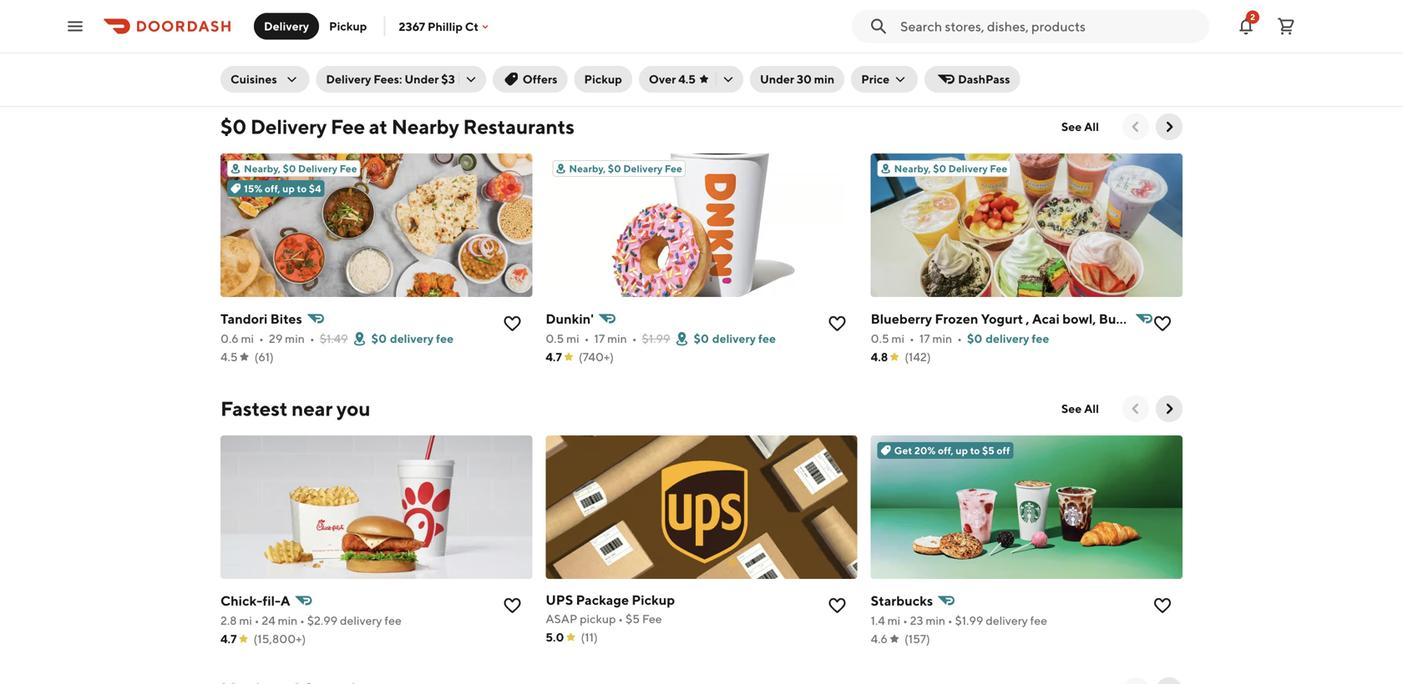 Task type: describe. For each thing, give the bounding box(es) containing it.
see all link for $0 delivery fee at nearby restaurants
[[1052, 114, 1109, 140]]

you
[[337, 397, 370, 421]]

only
[[728, 13, 754, 27]]

1 horizontal spatial $5
[[982, 445, 995, 457]]

fee for 1.4 mi • 23 min • $1.99 delivery fee
[[1030, 614, 1048, 628]]

offers
[[523, 72, 558, 86]]

2367
[[399, 19, 425, 33]]

• inside the ups package pickup asap pickup • $5 fee
[[618, 613, 623, 627]]

fee for 2.8 mi • 24 min • $2.99 delivery fee
[[385, 614, 402, 628]]

,
[[1026, 311, 1030, 327]]

near
[[292, 397, 333, 421]]

fil-
[[263, 594, 281, 609]]

min for 2.8 mi • 24 min • $2.99 delivery fee
[[278, 614, 298, 628]]

fastest near you link
[[221, 396, 370, 423]]

1 vertical spatial pickup button
[[574, 66, 632, 93]]

for
[[946, 13, 961, 27]]

offers button
[[493, 66, 568, 93]]

see for fastest near you
[[1062, 402, 1082, 416]]

0.6 mi • 29 min •
[[221, 332, 315, 346]]

$2.99
[[307, 614, 338, 628]]

cuisines
[[231, 72, 277, 86]]

nearby
[[392, 115, 459, 139]]

(157)
[[905, 633, 930, 647]]

mi for blueberry frozen yogurt , acai bowl, bubble tea & smoothie
[[892, 332, 905, 346]]

only
[[728, 30, 751, 43]]

get 20% off, up to $5 off
[[894, 445, 1010, 457]]

min for 0.5 mi • 17 min • $0 delivery fee
[[933, 332, 952, 346]]

ups package pickup asap pickup • $5 fee
[[546, 593, 675, 627]]

5.0
[[546, 631, 564, 645]]

0 items, open order cart image
[[1276, 16, 1296, 36]]

0.5 for dunkin'
[[546, 332, 564, 346]]

0 vertical spatial pickup button
[[319, 13, 377, 40]]

min for 0.5 mi • 17 min •
[[607, 332, 627, 346]]

with
[[336, 8, 370, 28]]

join
[[738, 61, 762, 75]]

delivery inside 'button'
[[264, 19, 309, 33]]

apply.
[[806, 30, 837, 43]]

0 horizontal spatial $1.99
[[642, 332, 670, 346]]

frozen
[[935, 311, 979, 327]]

get
[[894, 445, 912, 457]]

see for $0 delivery fee at nearby restaurants
[[1062, 120, 1082, 134]]

2
[[1251, 12, 1255, 22]]

asap
[[546, 613, 578, 627]]

package
[[576, 593, 629, 609]]

$0 delivery fees, reduced service fees with dashpass
[[241, 0, 448, 28]]

bubble
[[1099, 311, 1144, 327]]

dashpass inside button
[[764, 61, 816, 75]]

notification bell image
[[1236, 16, 1256, 36]]

min inside button
[[814, 72, 835, 86]]

off inside 'only members get packages dropped off for only $3. terms apply.'
[[929, 13, 944, 27]]

nearby, for blueberry frozen yogurt , acai bowl, bubble tea & smoothie
[[894, 163, 931, 175]]

ups
[[546, 593, 573, 609]]

now
[[324, 45, 350, 58]]

try dashpass now
[[251, 45, 350, 58]]

dunkin'
[[546, 311, 594, 327]]

4.6
[[871, 633, 888, 647]]

nearby, for dunkin'
[[569, 163, 606, 175]]

0 horizontal spatial up
[[282, 183, 295, 195]]

pickup for pickup "button" to the bottom
[[584, 72, 622, 86]]

previous button of carousel image for $0 delivery fee at nearby restaurants
[[1128, 119, 1144, 135]]

phillip
[[428, 19, 463, 33]]

under 30 min button
[[750, 66, 845, 93]]

delivery fees: under $3
[[326, 72, 455, 86]]

tandori
[[221, 311, 268, 327]]

delivery button
[[254, 13, 319, 40]]

bowl,
[[1063, 311, 1096, 327]]

17 for blueberry frozen yogurt , acai bowl, bubble tea & smoothie
[[920, 332, 930, 346]]

$0 delivery fee for tandori bites
[[371, 332, 454, 346]]

2367 phillip ct button
[[399, 19, 492, 33]]

ct
[[465, 19, 479, 33]]

$0 delivery fee at nearby restaurants
[[221, 115, 575, 139]]

tandori bites
[[221, 311, 302, 327]]

starbucks
[[871, 594, 933, 609]]

reduced
[[372, 0, 437, 8]]

1 horizontal spatial up
[[956, 445, 968, 457]]

chick-
[[221, 594, 263, 609]]

all for fastest near you
[[1084, 402, 1099, 416]]

get
[[808, 13, 826, 27]]

1 nearby, from the left
[[244, 163, 281, 175]]

fastest near you
[[221, 397, 370, 421]]

2367 phillip ct
[[399, 19, 479, 33]]

$5 inside the ups package pickup asap pickup • $5 fee
[[626, 613, 640, 627]]

20%
[[915, 445, 936, 457]]

fees
[[299, 8, 332, 28]]

0 vertical spatial to
[[297, 183, 307, 195]]

$1.49
[[320, 332, 348, 346]]

23
[[910, 614, 923, 628]]

smoothie
[[1181, 311, 1241, 327]]

packages
[[829, 13, 879, 27]]

open menu image
[[65, 16, 85, 36]]

1 nearby, $0 delivery fee from the left
[[244, 163, 357, 175]]

all for $0 delivery fee at nearby restaurants
[[1084, 120, 1099, 134]]

1 under from the left
[[405, 72, 439, 86]]

3 next button of carousel image from the top
[[1161, 683, 1178, 685]]

a
[[281, 594, 290, 609]]

0.5 mi • 17 min •
[[546, 332, 637, 346]]

bites
[[270, 311, 302, 327]]

fastest
[[221, 397, 288, 421]]

price button
[[851, 66, 918, 93]]

(15,800+)
[[254, 633, 306, 647]]

fees:
[[374, 72, 402, 86]]

next button of carousel image for fastest near you
[[1161, 401, 1178, 418]]

0 vertical spatial off,
[[265, 183, 280, 195]]



Task type: locate. For each thing, give the bounding box(es) containing it.
2 nearby, from the left
[[569, 163, 606, 175]]

fee for 0.5 mi • 17 min • $0 delivery fee
[[1032, 332, 1049, 346]]

1 $0 delivery fee from the left
[[371, 332, 454, 346]]

1 vertical spatial $1.99
[[955, 614, 984, 628]]

1 vertical spatial 4.7
[[221, 633, 237, 647]]

join dashpass
[[738, 61, 816, 75]]

1 0.5 from the left
[[546, 332, 564, 346]]

min right the 24
[[278, 614, 298, 628]]

min right 30
[[814, 72, 835, 86]]

•
[[259, 332, 264, 346], [310, 332, 315, 346], [584, 332, 589, 346], [632, 332, 637, 346], [910, 332, 915, 346], [957, 332, 962, 346], [618, 613, 623, 627], [254, 614, 259, 628], [300, 614, 305, 628], [903, 614, 908, 628], [948, 614, 953, 628]]

4.5 down 0.6
[[221, 350, 238, 364]]

4.5 right the over
[[679, 72, 696, 86]]

tea
[[1147, 311, 1167, 327]]

mi right 1.4
[[888, 614, 901, 628]]

0.5 for blueberry frozen yogurt , acai bowl, bubble tea & smoothie
[[871, 332, 889, 346]]

pickup down fees,
[[329, 19, 367, 33]]

1 horizontal spatial nearby,
[[569, 163, 606, 175]]

under left 30
[[760, 72, 794, 86]]

$5 right pickup
[[626, 613, 640, 627]]

2 vertical spatial next button of carousel image
[[1161, 683, 1178, 685]]

29
[[269, 332, 283, 346]]

1 vertical spatial pickup
[[584, 72, 622, 86]]

2 under from the left
[[760, 72, 794, 86]]

2 nearby, $0 delivery fee from the left
[[569, 163, 682, 175]]

15% off, up to $4
[[244, 183, 321, 195]]

see all for fastest near you
[[1062, 402, 1099, 416]]

pickup inside the ups package pickup asap pickup • $5 fee
[[632, 593, 675, 609]]

2 previous button of carousel image from the top
[[1128, 401, 1144, 418]]

0 vertical spatial off
[[929, 13, 944, 27]]

0 horizontal spatial to
[[297, 183, 307, 195]]

2 horizontal spatial pickup
[[632, 593, 675, 609]]

min right '23'
[[926, 614, 946, 628]]

pickup button
[[319, 13, 377, 40], [574, 66, 632, 93]]

pickup button left the over
[[574, 66, 632, 93]]

4.7 for chick-fil-a
[[221, 633, 237, 647]]

off, right 20%
[[938, 445, 954, 457]]

4.7
[[546, 350, 562, 364], [221, 633, 237, 647]]

1 vertical spatial previous button of carousel image
[[1128, 401, 1144, 418]]

delivery inside $0 delivery fees, reduced service fees with dashpass
[[266, 0, 328, 8]]

blueberry
[[871, 311, 932, 327]]

0 vertical spatial 4.7
[[546, 350, 562, 364]]

0 horizontal spatial pickup button
[[319, 13, 377, 40]]

1 previous button of carousel image from the top
[[1128, 119, 1144, 135]]

$5
[[982, 445, 995, 457], [626, 613, 640, 627]]

min right 29
[[285, 332, 305, 346]]

to left $4
[[297, 183, 307, 195]]

(11)
[[581, 631, 598, 645]]

1 horizontal spatial 4.5
[[679, 72, 696, 86]]

nearby,
[[244, 163, 281, 175], [569, 163, 606, 175], [894, 163, 931, 175]]

1 horizontal spatial off,
[[938, 445, 954, 457]]

1 horizontal spatial pickup
[[584, 72, 622, 86]]

3 nearby, from the left
[[894, 163, 931, 175]]

under left $3
[[405, 72, 439, 86]]

only members get packages dropped off for only $3. terms apply.
[[728, 13, 961, 43]]

2 horizontal spatial nearby,
[[894, 163, 931, 175]]

1 horizontal spatial nearby, $0 delivery fee
[[569, 163, 682, 175]]

4.7 for dunkin'
[[546, 350, 562, 364]]

yogurt
[[981, 311, 1023, 327]]

2 see all from the top
[[1062, 402, 1099, 416]]

1 horizontal spatial 0.5
[[871, 332, 889, 346]]

0 vertical spatial 4.5
[[679, 72, 696, 86]]

2 button
[[1236, 10, 1260, 43]]

mi down "dunkin'"
[[566, 332, 579, 346]]

2 0.5 from the left
[[871, 332, 889, 346]]

2 see all link from the top
[[1052, 396, 1109, 423]]

0 horizontal spatial $0 delivery fee
[[371, 332, 454, 346]]

2 all from the top
[[1084, 402, 1099, 416]]

over
[[649, 72, 676, 86]]

1 see all link from the top
[[1052, 114, 1109, 140]]

24
[[262, 614, 275, 628]]

see all link for fastest near you
[[1052, 396, 1109, 423]]

mi for tandori bites
[[241, 332, 254, 346]]

0 vertical spatial pickup
[[329, 19, 367, 33]]

0 horizontal spatial nearby, $0 delivery fee
[[244, 163, 357, 175]]

1 see from the top
[[1062, 120, 1082, 134]]

min for 0.6 mi • 29 min •
[[285, 332, 305, 346]]

dashpass
[[373, 8, 448, 28], [270, 45, 322, 58], [764, 61, 816, 75], [958, 72, 1010, 86]]

up left $4
[[282, 183, 295, 195]]

1 17 from the left
[[594, 332, 605, 346]]

15%
[[244, 183, 263, 195]]

0 vertical spatial see all
[[1062, 120, 1099, 134]]

pickup right package
[[632, 593, 675, 609]]

fees,
[[331, 0, 369, 8]]

fee inside the ups package pickup asap pickup • $5 fee
[[642, 613, 662, 627]]

min up (740+)
[[607, 332, 627, 346]]

$1.99 right '23'
[[955, 614, 984, 628]]

pickup
[[580, 613, 616, 627]]

(61)
[[254, 350, 274, 364]]

$5 right 20%
[[982, 445, 995, 457]]

2 horizontal spatial nearby, $0 delivery fee
[[894, 163, 1008, 175]]

try
[[251, 45, 267, 58]]

1 vertical spatial off
[[997, 445, 1010, 457]]

$0 delivery fee at nearby restaurants link
[[221, 114, 575, 140]]

cuisines button
[[221, 66, 309, 93]]

1.4
[[871, 614, 885, 628]]

$4
[[309, 183, 321, 195]]

service
[[241, 8, 296, 28]]

off, right 15% on the top left of the page
[[265, 183, 280, 195]]

3 nearby, $0 delivery fee from the left
[[894, 163, 1008, 175]]

off left for
[[929, 13, 944, 27]]

1 horizontal spatial to
[[970, 445, 980, 457]]

all
[[1084, 120, 1099, 134], [1084, 402, 1099, 416]]

1.4 mi • 23 min • $1.99 delivery fee
[[871, 614, 1048, 628]]

dashpass button
[[925, 66, 1020, 93]]

over 4.5
[[649, 72, 696, 86]]

1 vertical spatial see all
[[1062, 402, 1099, 416]]

1 vertical spatial to
[[970, 445, 980, 457]]

mi right 2.8
[[239, 614, 252, 628]]

Store search: begin typing to search for stores available on DoorDash text field
[[900, 17, 1200, 36]]

members
[[757, 13, 806, 27]]

2 next button of carousel image from the top
[[1161, 401, 1178, 418]]

1 vertical spatial 4.5
[[221, 350, 238, 364]]

17 up the (142) in the bottom right of the page
[[920, 332, 930, 346]]

0 horizontal spatial pickup
[[329, 19, 367, 33]]

0 horizontal spatial $5
[[626, 613, 640, 627]]

join dashpass button
[[728, 55, 826, 82]]

to right 20%
[[970, 445, 980, 457]]

0 vertical spatial all
[[1084, 120, 1099, 134]]

1 vertical spatial see all link
[[1052, 396, 1109, 423]]

0 horizontal spatial 0.5
[[546, 332, 564, 346]]

0 vertical spatial up
[[282, 183, 295, 195]]

$0 delivery fee
[[371, 332, 454, 346], [694, 332, 776, 346]]

dropped
[[881, 13, 927, 27]]

4.5 inside button
[[679, 72, 696, 86]]

$0 delivery fee for dunkin'
[[694, 332, 776, 346]]

1 vertical spatial next button of carousel image
[[1161, 401, 1178, 418]]

0 horizontal spatial off,
[[265, 183, 280, 195]]

previous button of carousel image
[[1128, 119, 1144, 135], [1128, 401, 1144, 418]]

nearby, $0 delivery fee for blueberry frozen yogurt , acai bowl, bubble tea & smoothie
[[894, 163, 1008, 175]]

$1.99
[[642, 332, 670, 346], [955, 614, 984, 628]]

mi for dunkin'
[[566, 332, 579, 346]]

1 vertical spatial all
[[1084, 402, 1099, 416]]

0 horizontal spatial nearby,
[[244, 163, 281, 175]]

1 vertical spatial see
[[1062, 402, 1082, 416]]

$0 inside $0 delivery fees, reduced service fees with dashpass
[[241, 0, 262, 8]]

2 vertical spatial pickup
[[632, 593, 675, 609]]

0 vertical spatial $1.99
[[642, 332, 670, 346]]

(142)
[[905, 350, 931, 364]]

mi right 0.6
[[241, 332, 254, 346]]

4.7 down 2.8
[[221, 633, 237, 647]]

up right 20%
[[956, 445, 968, 457]]

0 horizontal spatial 17
[[594, 332, 605, 346]]

price
[[861, 72, 890, 86]]

pickup
[[329, 19, 367, 33], [584, 72, 622, 86], [632, 593, 675, 609]]

pickup button down fees,
[[319, 13, 377, 40]]

min for 1.4 mi • 23 min • $1.99 delivery fee
[[926, 614, 946, 628]]

0 vertical spatial $5
[[982, 445, 995, 457]]

0 horizontal spatial off
[[929, 13, 944, 27]]

1 horizontal spatial $0 delivery fee
[[694, 332, 776, 346]]

off right 20%
[[997, 445, 1010, 457]]

17 up (740+)
[[594, 332, 605, 346]]

min
[[814, 72, 835, 86], [285, 332, 305, 346], [607, 332, 627, 346], [933, 332, 952, 346], [278, 614, 298, 628], [926, 614, 946, 628]]

&
[[1170, 311, 1178, 327]]

17 for dunkin'
[[594, 332, 605, 346]]

mi down blueberry
[[892, 332, 905, 346]]

30
[[797, 72, 812, 86]]

next button of carousel image for $0 delivery fee at nearby restaurants
[[1161, 119, 1178, 135]]

0 horizontal spatial under
[[405, 72, 439, 86]]

1 see all from the top
[[1062, 120, 1099, 134]]

0 vertical spatial previous button of carousel image
[[1128, 119, 1144, 135]]

0 horizontal spatial 4.5
[[221, 350, 238, 364]]

2 $0 delivery fee from the left
[[694, 332, 776, 346]]

terms
[[772, 30, 804, 43]]

see all for $0 delivery fee at nearby restaurants
[[1062, 120, 1099, 134]]

1 vertical spatial $5
[[626, 613, 640, 627]]

0.5 down "dunkin'"
[[546, 332, 564, 346]]

pickup left the over
[[584, 72, 622, 86]]

1 vertical spatial up
[[956, 445, 968, 457]]

2 17 from the left
[[920, 332, 930, 346]]

1 horizontal spatial under
[[760, 72, 794, 86]]

see
[[1062, 120, 1082, 134], [1062, 402, 1082, 416]]

acai
[[1032, 311, 1060, 327]]

1 vertical spatial off,
[[938, 445, 954, 457]]

restaurants
[[463, 115, 575, 139]]

0 horizontal spatial 4.7
[[221, 633, 237, 647]]

4.5
[[679, 72, 696, 86], [221, 350, 238, 364]]

0 vertical spatial see all link
[[1052, 114, 1109, 140]]

at
[[369, 115, 388, 139]]

(740+)
[[579, 350, 614, 364]]

pickup for pickup "button" to the top
[[329, 19, 367, 33]]

min down frozen
[[933, 332, 952, 346]]

1 horizontal spatial 17
[[920, 332, 930, 346]]

0.5
[[546, 332, 564, 346], [871, 332, 889, 346]]

$1.99 right 0.5 mi • 17 min • at left
[[642, 332, 670, 346]]

under 30 min
[[760, 72, 835, 86]]

$3.
[[753, 30, 770, 43]]

2 see from the top
[[1062, 402, 1082, 416]]

1 horizontal spatial 4.7
[[546, 350, 562, 364]]

over 4.5 button
[[639, 66, 743, 93]]

off
[[929, 13, 944, 27], [997, 445, 1010, 457]]

0 vertical spatial next button of carousel image
[[1161, 119, 1178, 135]]

$3
[[441, 72, 455, 86]]

0.5 mi • 17 min • $0 delivery fee
[[871, 332, 1049, 346]]

2.8 mi • 24 min • $2.99 delivery fee
[[221, 614, 402, 628]]

1 horizontal spatial $1.99
[[955, 614, 984, 628]]

next button of carousel image
[[1161, 119, 1178, 135], [1161, 401, 1178, 418], [1161, 683, 1178, 685]]

dashpass inside $0 delivery fees, reduced service fees with dashpass
[[373, 8, 448, 28]]

mi
[[241, 332, 254, 346], [566, 332, 579, 346], [892, 332, 905, 346], [239, 614, 252, 628], [888, 614, 901, 628]]

0.6
[[221, 332, 239, 346]]

under inside button
[[760, 72, 794, 86]]

previous button of carousel image for fastest near you
[[1128, 401, 1144, 418]]

1 horizontal spatial off
[[997, 445, 1010, 457]]

chick-fil-a
[[221, 594, 290, 609]]

1 all from the top
[[1084, 120, 1099, 134]]

1 next button of carousel image from the top
[[1161, 119, 1178, 135]]

try dashpass now button
[[241, 38, 360, 65]]

nearby, $0 delivery fee
[[244, 163, 357, 175], [569, 163, 682, 175], [894, 163, 1008, 175]]

4.7 down "dunkin'"
[[546, 350, 562, 364]]

0.5 up 4.8
[[871, 332, 889, 346]]

0 vertical spatial see
[[1062, 120, 1082, 134]]

1 horizontal spatial pickup button
[[574, 66, 632, 93]]

nearby, $0 delivery fee for dunkin'
[[569, 163, 682, 175]]



Task type: vqa. For each thing, say whether or not it's contained in the screenshot.
the 4.7 to the bottom
yes



